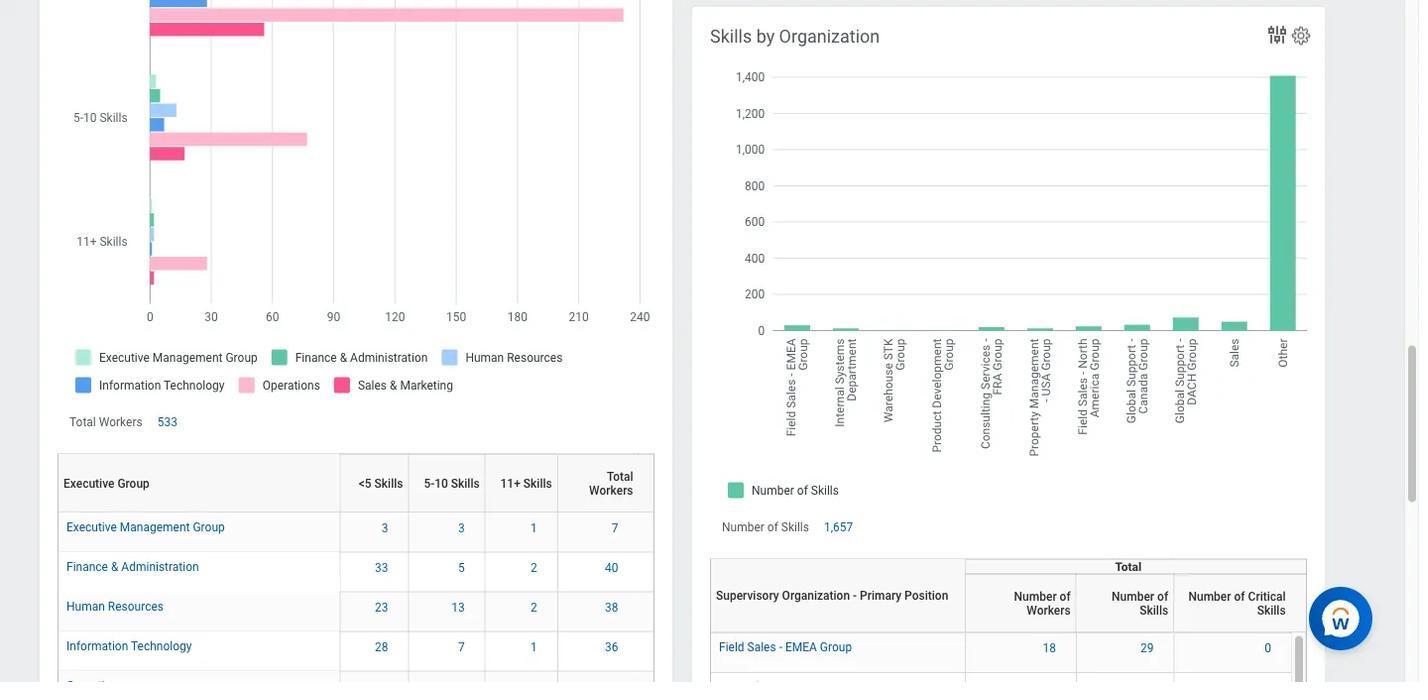 Task type: describe. For each thing, give the bounding box(es) containing it.
human resources link
[[66, 596, 164, 614]]

executive management group
[[66, 520, 225, 534]]

of inside number of workers
[[1060, 590, 1071, 604]]

5-10 skills button
[[414, 454, 493, 512]]

configure and view chart data image
[[1266, 23, 1290, 47]]

skills inside number of skills
[[1140, 604, 1169, 617]]

number of critical skills
[[1189, 590, 1286, 617]]

1 button for 3
[[531, 520, 540, 536]]

36 button
[[605, 639, 622, 655]]

33 button
[[375, 560, 391, 576]]

configure skills by organization image
[[1291, 25, 1312, 47]]

36
[[605, 640, 619, 654]]

executive for executive management group
[[66, 520, 117, 534]]

1,657
[[824, 520, 853, 534]]

&
[[111, 560, 118, 574]]

information technology
[[66, 639, 192, 653]]

number inside number of critical skills
[[1189, 590, 1232, 604]]

field
[[719, 640, 745, 654]]

1,657 button
[[824, 519, 856, 535]]

0
[[1265, 641, 1272, 655]]

28
[[375, 640, 388, 654]]

skills inside button
[[524, 477, 552, 491]]

number of workers
[[1014, 590, 1071, 617]]

38
[[605, 601, 619, 615]]

- for emea
[[779, 640, 783, 654]]

5-
[[424, 477, 435, 491]]

executive for executive group
[[63, 477, 115, 491]]

supervisory organization - primary position
[[716, 589, 949, 603]]

29 button
[[1141, 640, 1157, 656]]

primary
[[860, 589, 902, 603]]

29
[[1141, 641, 1154, 655]]

23
[[375, 601, 388, 615]]

40
[[605, 561, 619, 575]]

0 horizontal spatial workers
[[99, 415, 143, 429]]

number up supervisory
[[722, 520, 765, 534]]

2 for 5
[[531, 561, 537, 575]]

533 button
[[157, 414, 180, 430]]

1 button for 7
[[531, 639, 540, 655]]

0 horizontal spatial number of skills
[[722, 520, 809, 534]]

organization inside button
[[782, 589, 850, 603]]

0 vertical spatial organization
[[779, 26, 880, 47]]

number of skills button
[[1082, 559, 1182, 617]]

executive management group link
[[66, 516, 225, 534]]

1 for 7
[[531, 640, 537, 654]]

of inside number of skills
[[1158, 590, 1169, 604]]

23 button
[[375, 600, 391, 616]]

emea
[[786, 640, 817, 654]]

0 horizontal spatial total workers
[[69, 415, 143, 429]]

2 3 button from the left
[[458, 520, 468, 536]]

executive group
[[63, 477, 150, 491]]

sales
[[748, 640, 776, 654]]

<5 skills
[[359, 477, 403, 491]]

- for primary
[[853, 589, 857, 603]]

group inside skills by organization element
[[820, 640, 852, 654]]

position
[[905, 589, 949, 603]]

5
[[458, 561, 465, 575]]

by
[[757, 26, 775, 47]]

28 button
[[375, 639, 391, 655]]

11+ skills
[[500, 477, 552, 491]]

1 vertical spatial 7
[[458, 640, 465, 654]]

number of workers button
[[971, 559, 1084, 617]]

1 vertical spatial total workers
[[589, 470, 633, 497]]

33
[[375, 561, 388, 575]]

2 button for 40
[[531, 560, 540, 576]]

workers inside number of workers
[[1027, 604, 1071, 617]]

management
[[120, 520, 190, 534]]

5-10 skills
[[424, 477, 480, 491]]

finance & administration
[[66, 560, 199, 574]]

group inside button
[[117, 477, 150, 491]]



Task type: vqa. For each thing, say whether or not it's contained in the screenshot.
search IMAGE in the left of the page
no



Task type: locate. For each thing, give the bounding box(es) containing it.
2 for 13
[[531, 601, 537, 615]]

0 vertical spatial 1 button
[[531, 520, 540, 536]]

0 horizontal spatial total
[[69, 415, 96, 429]]

skills up "0" button
[[1258, 604, 1286, 617]]

0 vertical spatial total workers
[[69, 415, 143, 429]]

1 vertical spatial number of skills
[[1112, 590, 1169, 617]]

10
[[435, 477, 448, 491]]

organization up emea
[[782, 589, 850, 603]]

total up 29
[[1115, 560, 1142, 574]]

number of skills inside "button"
[[1112, 590, 1169, 617]]

executive inside button
[[63, 477, 115, 491]]

1 horizontal spatial 7 button
[[612, 520, 622, 536]]

skills inside number of critical skills
[[1258, 604, 1286, 617]]

1 down 11+ skills
[[531, 521, 537, 535]]

2 1 button from the top
[[531, 639, 540, 655]]

1 button left 36 at bottom left
[[531, 639, 540, 655]]

total inside skills by organization element
[[1115, 560, 1142, 574]]

information
[[66, 639, 128, 653]]

- left the primary
[[853, 589, 857, 603]]

5 button
[[458, 560, 468, 576]]

18 button
[[1043, 640, 1059, 656]]

skills left 1,657
[[781, 520, 809, 534]]

of inside number of critical skills
[[1235, 590, 1246, 604]]

1 vertical spatial total
[[607, 470, 633, 484]]

executive group button
[[63, 455, 348, 513]]

2 horizontal spatial group
[[820, 640, 852, 654]]

critical
[[1248, 590, 1286, 604]]

3
[[382, 521, 388, 535], [458, 521, 465, 535]]

organization
[[779, 26, 880, 47], [782, 589, 850, 603]]

2
[[531, 561, 537, 575], [531, 601, 537, 615]]

0 vertical spatial executive
[[63, 477, 115, 491]]

0 vertical spatial 1
[[531, 521, 537, 535]]

0 horizontal spatial -
[[779, 640, 783, 654]]

0 vertical spatial total
[[69, 415, 96, 429]]

of left 'number of skills' "button"
[[1060, 590, 1071, 604]]

3 up 33 button
[[382, 521, 388, 535]]

1 vertical spatial organization
[[782, 589, 850, 603]]

0 vertical spatial 2 button
[[531, 560, 540, 576]]

total up executive group
[[69, 415, 96, 429]]

38 button
[[605, 600, 622, 616]]

1 horizontal spatial 7
[[612, 521, 619, 535]]

7 button up 40 button
[[612, 520, 622, 536]]

- inside button
[[853, 589, 857, 603]]

skills up 29 button
[[1140, 604, 1169, 617]]

of left number of critical skills button
[[1158, 590, 1169, 604]]

2 3 from the left
[[458, 521, 465, 535]]

number of critical skills button
[[1180, 590, 1286, 617]]

1 horizontal spatial 3
[[458, 521, 465, 535]]

2 right 13 button
[[531, 601, 537, 615]]

0 vertical spatial -
[[853, 589, 857, 603]]

2 horizontal spatial workers
[[1027, 604, 1071, 617]]

1 horizontal spatial 3 button
[[458, 520, 468, 536]]

total up 40 button
[[607, 470, 633, 484]]

skills right 10
[[451, 477, 480, 491]]

finance & administration link
[[66, 556, 199, 574]]

1 2 button from the top
[[531, 560, 540, 576]]

total workers button
[[563, 470, 633, 497]]

2 button for 38
[[531, 600, 540, 616]]

supervisory organization - primary position button
[[716, 559, 973, 633]]

1 vertical spatial group
[[193, 520, 225, 534]]

number of skills up 29
[[1112, 590, 1169, 617]]

group up executive management group link
[[117, 477, 150, 491]]

workers up 40
[[589, 484, 633, 497]]

human
[[66, 600, 105, 614]]

2 1 from the top
[[531, 640, 537, 654]]

1 vertical spatial 1 button
[[531, 639, 540, 655]]

7 up 40 button
[[612, 521, 619, 535]]

3 button up 33 button
[[382, 520, 391, 536]]

finance
[[66, 560, 108, 574]]

0 horizontal spatial group
[[117, 477, 150, 491]]

0 vertical spatial group
[[117, 477, 150, 491]]

1 3 button from the left
[[382, 520, 391, 536]]

organization right by
[[779, 26, 880, 47]]

workers left 533 at the left of the page
[[99, 415, 143, 429]]

1 horizontal spatial workers
[[589, 484, 633, 497]]

3 button
[[382, 520, 391, 536], [458, 520, 468, 536]]

1 horizontal spatial total
[[607, 470, 633, 484]]

1 vertical spatial workers
[[589, 484, 633, 497]]

total workers
[[69, 415, 143, 429], [589, 470, 633, 497]]

group down executive group button
[[193, 520, 225, 534]]

executive
[[63, 477, 115, 491], [66, 520, 117, 534]]

1 vertical spatial 2
[[531, 601, 537, 615]]

1 vertical spatial executive
[[66, 520, 117, 534]]

1 vertical spatial 7 button
[[458, 639, 468, 655]]

0 horizontal spatial 7 button
[[458, 639, 468, 655]]

7
[[612, 521, 619, 535], [458, 640, 465, 654]]

skills
[[710, 26, 752, 47], [375, 477, 403, 491], [451, 477, 480, 491], [524, 477, 552, 491], [781, 520, 809, 534], [1140, 604, 1169, 617], [1258, 604, 1286, 617]]

skills left by
[[710, 26, 752, 47]]

1 button down 11+ skills
[[531, 520, 540, 536]]

1 horizontal spatial group
[[193, 520, 225, 534]]

2 button right 13 button
[[531, 600, 540, 616]]

0 vertical spatial 7 button
[[612, 520, 622, 536]]

number up '18'
[[1014, 590, 1057, 604]]

1 vertical spatial -
[[779, 640, 783, 654]]

skills right <5
[[375, 477, 403, 491]]

2 right 5 button
[[531, 561, 537, 575]]

2 vertical spatial group
[[820, 640, 852, 654]]

7 button down 13 button
[[458, 639, 468, 655]]

2 2 button from the top
[[531, 600, 540, 616]]

1 left 36 at bottom left
[[531, 640, 537, 654]]

11+
[[500, 477, 521, 491]]

3 button up the 5
[[458, 520, 468, 536]]

total workers left 533 at the left of the page
[[69, 415, 143, 429]]

13
[[452, 601, 465, 615]]

field sales - emea group
[[719, 640, 852, 654]]

number of skills up supervisory
[[722, 520, 809, 534]]

1 for 3
[[531, 521, 537, 535]]

1 1 from the top
[[531, 521, 537, 535]]

number inside number of workers
[[1014, 590, 1057, 604]]

group right emea
[[820, 640, 852, 654]]

skills by organization element
[[692, 7, 1325, 682]]

2 vertical spatial workers
[[1027, 604, 1071, 617]]

total
[[69, 415, 96, 429], [607, 470, 633, 484], [1115, 560, 1142, 574]]

0 vertical spatial number of skills
[[722, 520, 809, 534]]

workers
[[99, 415, 143, 429], [589, 484, 633, 497], [1027, 604, 1071, 617]]

0 vertical spatial 7
[[612, 521, 619, 535]]

1 horizontal spatial total workers
[[589, 470, 633, 497]]

1 horizontal spatial number of skills
[[1112, 590, 1169, 617]]

7 down 13 button
[[458, 640, 465, 654]]

of
[[768, 520, 779, 534], [1060, 590, 1071, 604], [1158, 590, 1169, 604], [1235, 590, 1246, 604]]

skills right "11+"
[[524, 477, 552, 491]]

total inside total workers
[[607, 470, 633, 484]]

group
[[117, 477, 150, 491], [193, 520, 225, 534], [820, 640, 852, 654]]

3 up the 5
[[458, 521, 465, 535]]

2 button
[[531, 560, 540, 576], [531, 600, 540, 616]]

<5 skills button
[[346, 454, 416, 512]]

resources
[[108, 600, 164, 614]]

0 horizontal spatial 3
[[382, 521, 388, 535]]

of left critical
[[1235, 590, 1246, 604]]

0 horizontal spatial 3 button
[[382, 520, 391, 536]]

<5
[[359, 477, 372, 491]]

1 horizontal spatial -
[[853, 589, 857, 603]]

1 button
[[531, 520, 540, 536], [531, 639, 540, 655]]

1
[[531, 521, 537, 535], [531, 640, 537, 654]]

13 button
[[452, 600, 468, 616]]

number inside 'number of skills' "button"
[[1112, 590, 1155, 604]]

of left 1,657
[[768, 520, 779, 534]]

7 button
[[612, 520, 622, 536], [458, 639, 468, 655]]

1 1 button from the top
[[531, 520, 540, 536]]

0 vertical spatial workers
[[99, 415, 143, 429]]

technology
[[131, 639, 192, 653]]

number up 29
[[1112, 590, 1155, 604]]

administration
[[121, 560, 199, 574]]

number
[[722, 520, 765, 534], [1014, 590, 1057, 604], [1112, 590, 1155, 604], [1189, 590, 1232, 604]]

18
[[1043, 641, 1056, 655]]

2 vertical spatial total
[[1115, 560, 1142, 574]]

2 button right 5 button
[[531, 560, 540, 576]]

1 3 from the left
[[382, 521, 388, 535]]

human resources
[[66, 600, 164, 614]]

0 button
[[1265, 640, 1275, 656]]

2 2 from the top
[[531, 601, 537, 615]]

- right sales
[[779, 640, 783, 654]]

executive up the finance
[[66, 520, 117, 534]]

total workers right 11+ skills button on the bottom left of page
[[589, 470, 633, 497]]

1 vertical spatial 2 button
[[531, 600, 540, 616]]

40 button
[[605, 560, 622, 576]]

0 horizontal spatial 7
[[458, 640, 465, 654]]

executive up executive management group link
[[63, 477, 115, 491]]

skills by organization
[[710, 26, 880, 47]]

field sales - emea group link
[[719, 636, 852, 654]]

533
[[157, 415, 177, 429]]

0 vertical spatial 2
[[531, 561, 537, 575]]

supervisory
[[716, 589, 779, 603]]

11+ skills button
[[491, 454, 565, 512]]

workers up '18'
[[1027, 604, 1071, 617]]

1 2 from the top
[[531, 561, 537, 575]]

number left critical
[[1189, 590, 1232, 604]]

1 vertical spatial 1
[[531, 640, 537, 654]]

-
[[853, 589, 857, 603], [779, 640, 783, 654]]

number of skills
[[722, 520, 809, 534], [1112, 590, 1169, 617]]

information technology link
[[66, 635, 192, 653]]

2 horizontal spatial total
[[1115, 560, 1142, 574]]



